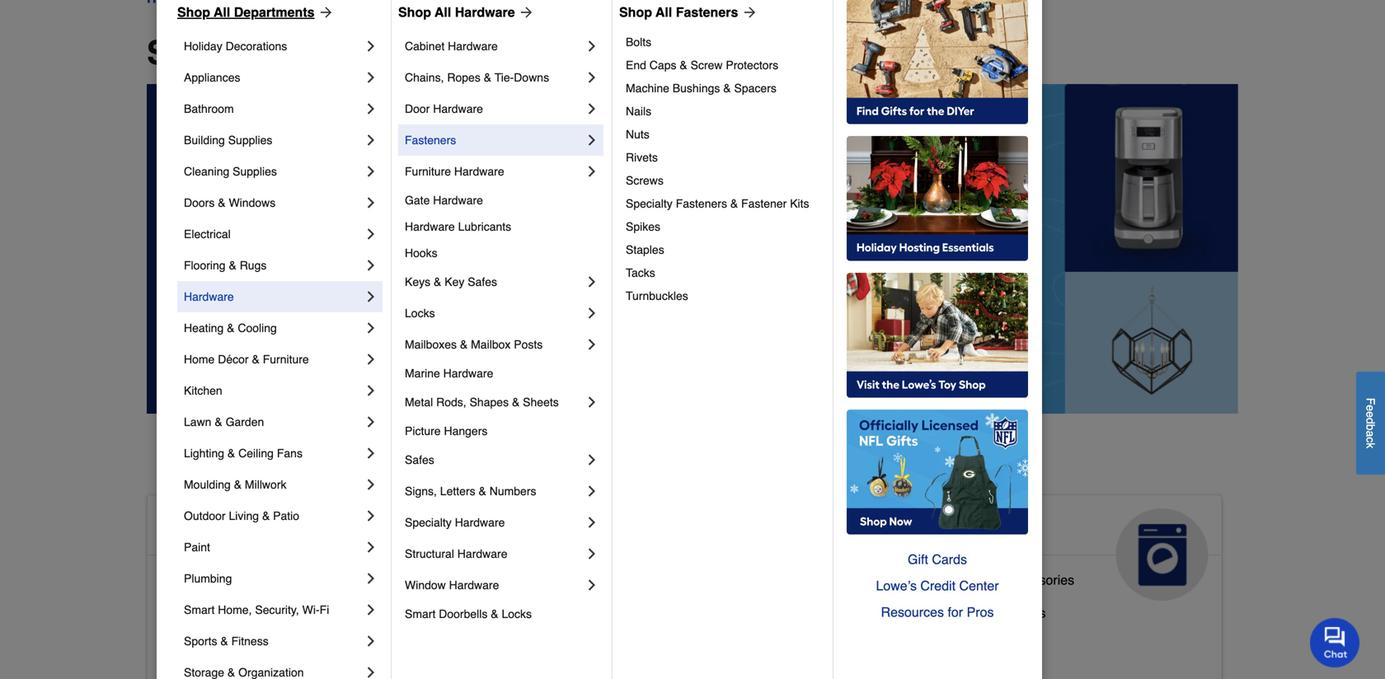 Task type: locate. For each thing, give the bounding box(es) containing it.
chevron right image left window
[[363, 571, 379, 587]]

heating & cooling
[[184, 322, 277, 335]]

all up holiday decorations
[[214, 5, 230, 20]]

chevron right image
[[584, 38, 600, 54], [363, 69, 379, 86], [584, 69, 600, 86], [584, 101, 600, 117], [363, 132, 379, 148], [584, 132, 600, 148], [363, 163, 379, 180], [584, 163, 600, 180], [363, 195, 379, 211], [363, 226, 379, 242], [363, 257, 379, 274], [584, 274, 600, 290], [584, 305, 600, 322], [363, 320, 379, 336], [363, 351, 379, 368], [363, 383, 379, 399], [363, 445, 379, 462], [584, 452, 600, 468], [363, 477, 379, 493], [363, 508, 379, 525], [584, 515, 600, 531], [584, 546, 600, 562], [363, 602, 379, 619], [363, 633, 379, 650], [363, 665, 379, 680]]

1 accessible from the top
[[161, 515, 282, 542]]

accessible home
[[161, 515, 352, 542]]

0 horizontal spatial furniture
[[263, 353, 309, 366]]

kitchen
[[184, 384, 222, 398]]

accessible for accessible entry & home
[[161, 639, 224, 654]]

0 horizontal spatial appliances
[[184, 71, 240, 84]]

chevron right image for furniture hardware
[[584, 163, 600, 180]]

fasteners down screws 'link'
[[676, 197, 727, 210]]

chevron right image for fasteners
[[584, 132, 600, 148]]

1 arrow right image from the left
[[315, 4, 334, 21]]

2 accessible from the top
[[161, 573, 224, 588]]

1 vertical spatial safes
[[405, 454, 434, 467]]

electrical link
[[184, 219, 363, 250]]

safes inside keys & key safes link
[[468, 275, 497, 289]]

spacers
[[734, 82, 777, 95]]

& up "nails" link
[[724, 82, 731, 95]]

1 vertical spatial supplies
[[233, 165, 277, 178]]

specialty up structural
[[405, 516, 452, 529]]

chevron right image for cleaning supplies
[[363, 163, 379, 180]]

beverage & wine chillers link
[[896, 602, 1046, 635]]

mailbox
[[471, 338, 511, 351]]

e up b
[[1365, 411, 1378, 418]]

gift cards
[[908, 552, 967, 567]]

departments up holiday decorations link
[[234, 5, 315, 20]]

turnbuckles link
[[626, 285, 821, 308]]

appliance parts & accessories link
[[896, 569, 1075, 602]]

0 vertical spatial safes
[[468, 275, 497, 289]]

shop inside shop all fasteners link
[[619, 5, 652, 20]]

chevron right image left door at the left top
[[363, 101, 379, 117]]

accessories
[[1004, 573, 1075, 588]]

security,
[[255, 604, 299, 617]]

shapes
[[470, 396, 509, 409]]

staples
[[626, 243, 665, 256]]

a
[[1365, 431, 1378, 437]]

pet beds, houses, & furniture link
[[528, 628, 707, 661]]

2 vertical spatial supplies
[[587, 599, 638, 614]]

keys
[[405, 275, 431, 289]]

marine hardware link
[[405, 360, 600, 387]]

appliances link down the decorations
[[184, 62, 363, 93]]

smart
[[184, 604, 215, 617], [405, 608, 436, 621]]

1 shop from the left
[[177, 5, 210, 20]]

chevron right image for doors & windows
[[363, 195, 379, 211]]

hardware down ropes
[[433, 102, 483, 115]]

hardware down mailboxes & mailbox posts
[[443, 367, 494, 380]]

chat invite button image
[[1311, 618, 1361, 668]]

flooring & rugs
[[184, 259, 267, 272]]

nuts
[[626, 128, 650, 141]]

chevron right image for kitchen
[[363, 383, 379, 399]]

appliances link up chillers at the bottom right of the page
[[883, 496, 1222, 601]]

1 horizontal spatial locks
[[502, 608, 532, 621]]

hardware lubricants
[[405, 220, 511, 233]]

locks link
[[405, 298, 584, 329]]

all for shop all departments
[[238, 34, 279, 72]]

e up d
[[1365, 405, 1378, 411]]

chevron right image left cabinet
[[363, 38, 379, 54]]

2 vertical spatial home
[[275, 639, 310, 654]]

hardware up smart doorbells & locks
[[449, 579, 499, 592]]

0 vertical spatial appliances link
[[184, 62, 363, 93]]

chevron right image right posts
[[584, 336, 600, 353]]

chevron right image up livestock supplies
[[584, 577, 600, 594]]

& left key on the top of the page
[[434, 275, 442, 289]]

all for shop all departments
[[214, 5, 230, 20]]

chevron right image for safes
[[584, 452, 600, 468]]

visit the lowe's toy shop. image
[[847, 273, 1028, 398]]

wine
[[968, 606, 999, 621]]

1 vertical spatial locks
[[502, 608, 532, 621]]

safes down picture
[[405, 454, 434, 467]]

home décor & furniture
[[184, 353, 309, 366]]

smart for smart home, security, wi-fi
[[184, 604, 215, 617]]

2 shop from the left
[[398, 5, 431, 20]]

fasteners
[[676, 5, 738, 20], [405, 134, 456, 147], [676, 197, 727, 210]]

& right parts
[[992, 573, 1001, 588]]

1 horizontal spatial specialty
[[626, 197, 673, 210]]

b
[[1365, 424, 1378, 431]]

protectors
[[726, 59, 779, 72]]

locks down keys
[[405, 307, 435, 320]]

chevron right image right sheets
[[584, 394, 600, 411]]

gate hardware
[[405, 194, 483, 207]]

holiday
[[184, 40, 222, 53]]

arrow right image inside shop all hardware link
[[515, 4, 535, 21]]

pros
[[967, 605, 994, 620]]

hardware up hardware lubricants
[[433, 194, 483, 207]]

supplies inside 'link'
[[228, 134, 273, 147]]

2 vertical spatial furniture
[[654, 632, 707, 647]]

cabinet hardware link
[[405, 31, 584, 62]]

fasteners down door at the left top
[[405, 134, 456, 147]]

mailboxes & mailbox posts link
[[405, 329, 584, 360]]

chevron right image for home décor & furniture
[[363, 351, 379, 368]]

1 vertical spatial home
[[288, 515, 352, 542]]

furniture up gate
[[405, 165, 451, 178]]

2 arrow right image from the left
[[515, 4, 535, 21]]

all up cabinet hardware
[[435, 5, 451, 20]]

3 accessible from the top
[[161, 606, 224, 621]]

smart up sports
[[184, 604, 215, 617]]

enjoy savings year-round. no matter what you're shopping for, find what you need at a great price. image
[[147, 84, 1239, 414]]

accessible bedroom
[[161, 606, 281, 621]]

home décor & furniture link
[[184, 344, 363, 375]]

hardware for specialty hardware
[[455, 516, 505, 529]]

& down the accessible bedroom link
[[220, 635, 228, 648]]

chevron right image for keys & key safes
[[584, 274, 600, 290]]

chevron right image left keys
[[363, 289, 379, 305]]

1 horizontal spatial smart
[[405, 608, 436, 621]]

outdoor living & patio link
[[184, 501, 363, 532]]

screws
[[626, 174, 664, 187]]

4 accessible from the top
[[161, 639, 224, 654]]

hardware lubricants link
[[405, 214, 600, 240]]

home inside "link"
[[275, 639, 310, 654]]

smart home, security, wi-fi link
[[184, 595, 363, 626]]

2 horizontal spatial furniture
[[654, 632, 707, 647]]

shop all hardware link
[[398, 2, 535, 22]]

center
[[960, 579, 999, 594]]

locks down window hardware link
[[502, 608, 532, 621]]

appliances up cards
[[896, 515, 1019, 542]]

cleaning supplies link
[[184, 156, 363, 187]]

& right the animal
[[612, 515, 628, 542]]

shop all fasteners
[[619, 5, 738, 20]]

window
[[405, 579, 446, 592]]

0 vertical spatial departments
[[234, 5, 315, 20]]

& inside animal & pet care
[[612, 515, 628, 542]]

locks inside the smart doorbells & locks link
[[502, 608, 532, 621]]

chevron right image
[[363, 38, 379, 54], [363, 101, 379, 117], [363, 289, 379, 305], [584, 336, 600, 353], [584, 394, 600, 411], [363, 414, 379, 431], [584, 483, 600, 500], [363, 539, 379, 556], [363, 571, 379, 587], [584, 577, 600, 594]]

smart down window
[[405, 608, 436, 621]]

furniture right houses,
[[654, 632, 707, 647]]

fasteners up bolts link
[[676, 5, 738, 20]]

arrow right image inside shop all departments link
[[315, 4, 334, 21]]

accessible bathroom
[[161, 573, 285, 588]]

chevron right image up the animal
[[584, 483, 600, 500]]

specialty for specialty hardware
[[405, 516, 452, 529]]

all up caps
[[656, 5, 672, 20]]

fasteners inside shop all fasteners link
[[676, 5, 738, 20]]

supplies up houses,
[[587, 599, 638, 614]]

0 horizontal spatial safes
[[405, 454, 434, 467]]

appliance parts & accessories
[[896, 573, 1075, 588]]

supplies
[[228, 134, 273, 147], [233, 165, 277, 178], [587, 599, 638, 614]]

chevron right image for bathroom
[[363, 101, 379, 117]]

chevron right image for door hardware
[[584, 101, 600, 117]]

supplies up cleaning supplies
[[228, 134, 273, 147]]

0 horizontal spatial arrow right image
[[315, 4, 334, 21]]

hardware down signs, letters & numbers
[[455, 516, 505, 529]]

2 horizontal spatial shop
[[619, 5, 652, 20]]

garden
[[226, 416, 264, 429]]

for
[[948, 605, 963, 620]]

arrow right image up shop all departments
[[315, 4, 334, 21]]

door hardware link
[[405, 93, 584, 125]]

keys & key safes link
[[405, 266, 584, 298]]

1 vertical spatial pet
[[528, 632, 548, 647]]

specialty down screws
[[626, 197, 673, 210]]

1 horizontal spatial pet
[[635, 515, 671, 542]]

1 vertical spatial specialty
[[405, 516, 452, 529]]

1 vertical spatial appliances
[[896, 515, 1019, 542]]

bathroom up the smart home, security, wi-fi
[[228, 573, 285, 588]]

chevron right image left accessible home image
[[363, 539, 379, 556]]

lawn
[[184, 416, 212, 429]]

cooling
[[238, 322, 277, 335]]

turnbuckles
[[626, 289, 688, 303]]

1 vertical spatial departments
[[289, 34, 490, 72]]

bathroom up the building
[[184, 102, 234, 115]]

all for shop all hardware
[[435, 5, 451, 20]]

all down shop all departments link
[[238, 34, 279, 72]]

& left patio
[[262, 510, 270, 523]]

hooks
[[405, 247, 438, 260]]

2 vertical spatial fasteners
[[676, 197, 727, 210]]

hardware for structural hardware
[[458, 548, 508, 561]]

chevron right image for outdoor living & patio
[[363, 508, 379, 525]]

structural
[[405, 548, 454, 561]]

hardware for gate hardware
[[433, 194, 483, 207]]

chevron right image for plumbing
[[363, 571, 379, 587]]

appliances down the holiday
[[184, 71, 240, 84]]

1 vertical spatial appliances link
[[883, 496, 1222, 601]]

specialty
[[626, 197, 673, 210], [405, 516, 452, 529]]

gift
[[908, 552, 929, 567]]

chevron right image for window hardware
[[584, 577, 600, 594]]

all for shop all fasteners
[[656, 5, 672, 20]]

shop inside shop all departments link
[[177, 5, 210, 20]]

accessible inside "link"
[[161, 639, 224, 654]]

cabinet hardware
[[405, 40, 498, 53]]

0 horizontal spatial appliances link
[[184, 62, 363, 93]]

pet inside animal & pet care
[[635, 515, 671, 542]]

1 horizontal spatial safes
[[468, 275, 497, 289]]

0 vertical spatial furniture
[[405, 165, 451, 178]]

ropes
[[447, 71, 481, 84]]

hardware up chains, ropes & tie-downs in the top of the page
[[448, 40, 498, 53]]

0 horizontal spatial shop
[[177, 5, 210, 20]]

shop inside shop all hardware link
[[398, 5, 431, 20]]

shop up bolts
[[619, 5, 652, 20]]

shop for shop all fasteners
[[619, 5, 652, 20]]

& right décor at the bottom of page
[[252, 353, 260, 366]]

accessible bedroom link
[[161, 602, 281, 635]]

hardware down fasteners link
[[454, 165, 504, 178]]

0 horizontal spatial specialty
[[405, 516, 452, 529]]

hardware for window hardware
[[449, 579, 499, 592]]

electrical
[[184, 228, 231, 241]]

fasteners inside fasteners link
[[405, 134, 456, 147]]

supplies up windows
[[233, 165, 277, 178]]

arrow right image
[[315, 4, 334, 21], [515, 4, 535, 21]]

accessible
[[161, 515, 282, 542], [161, 573, 224, 588], [161, 606, 224, 621], [161, 639, 224, 654]]

chevron right image for lighting & ceiling fans
[[363, 445, 379, 462]]

chevron right image left picture
[[363, 414, 379, 431]]

hardware up hooks
[[405, 220, 455, 233]]

resources for pros
[[881, 605, 994, 620]]

lighting
[[184, 447, 224, 460]]

shop up the holiday
[[177, 5, 210, 20]]

& left ceiling in the left of the page
[[228, 447, 235, 460]]

0 vertical spatial locks
[[405, 307, 435, 320]]

bolts link
[[626, 31, 821, 54]]

furniture
[[405, 165, 451, 178], [263, 353, 309, 366], [654, 632, 707, 647]]

arrow right image up 'cabinet hardware' link
[[515, 4, 535, 21]]

flooring & rugs link
[[184, 250, 363, 281]]

chevron right image for hardware
[[363, 289, 379, 305]]

accessible for accessible bedroom
[[161, 606, 224, 621]]

spikes
[[626, 220, 661, 233]]

paint
[[184, 541, 210, 554]]

sports
[[184, 635, 217, 648]]

animal
[[528, 515, 605, 542]]

cleaning
[[184, 165, 230, 178]]

safes right key on the top of the page
[[468, 275, 497, 289]]

safes
[[468, 275, 497, 289], [405, 454, 434, 467]]

3 shop from the left
[[619, 5, 652, 20]]

chevron right image for paint
[[363, 539, 379, 556]]

0 horizontal spatial locks
[[405, 307, 435, 320]]

cards
[[932, 552, 967, 567]]

hardware for marine hardware
[[443, 367, 494, 380]]

1 vertical spatial fasteners
[[405, 134, 456, 147]]

1 horizontal spatial shop
[[398, 5, 431, 20]]

& right houses,
[[641, 632, 650, 647]]

1 horizontal spatial arrow right image
[[515, 4, 535, 21]]

0 vertical spatial fasteners
[[676, 5, 738, 20]]

smart home, security, wi-fi
[[184, 604, 329, 617]]

& right the entry
[[262, 639, 271, 654]]

chevron right image for metal rods, shapes & sheets
[[584, 394, 600, 411]]

hardware down specialty hardware link
[[458, 548, 508, 561]]

& left mailbox in the left of the page
[[460, 338, 468, 351]]

departments for shop all departments
[[289, 34, 490, 72]]

shop up cabinet
[[398, 5, 431, 20]]

ceiling
[[238, 447, 274, 460]]

chains, ropes & tie-downs link
[[405, 62, 584, 93]]

end caps & screw protectors link
[[626, 54, 821, 77]]

0 vertical spatial pet
[[635, 515, 671, 542]]

0 horizontal spatial smart
[[184, 604, 215, 617]]

0 vertical spatial specialty
[[626, 197, 673, 210]]

furniture down heating & cooling link in the left of the page
[[263, 353, 309, 366]]

care
[[528, 542, 580, 568]]

departments up door at the left top
[[289, 34, 490, 72]]

metal rods, shapes & sheets
[[405, 396, 559, 409]]

0 vertical spatial supplies
[[228, 134, 273, 147]]



Task type: describe. For each thing, give the bounding box(es) containing it.
chevron right image for appliances
[[363, 69, 379, 86]]

signs,
[[405, 485, 437, 498]]

1 horizontal spatial appliances
[[896, 515, 1019, 542]]

find gifts for the diyer. image
[[847, 0, 1028, 125]]

living
[[229, 510, 259, 523]]

machine
[[626, 82, 670, 95]]

hardware down flooring
[[184, 290, 234, 304]]

hardware for cabinet hardware
[[448, 40, 498, 53]]

hangers
[[444, 425, 488, 438]]

kitchen link
[[184, 375, 363, 407]]

chevron right image for mailboxes & mailbox posts
[[584, 336, 600, 353]]

lowe's
[[876, 579, 917, 594]]

paint link
[[184, 532, 363, 563]]

home,
[[218, 604, 252, 617]]

chevron right image for signs, letters & numbers
[[584, 483, 600, 500]]

chevron right image for electrical
[[363, 226, 379, 242]]

arrow right image for shop all departments
[[315, 4, 334, 21]]

smart doorbells & locks
[[405, 608, 532, 621]]

1 horizontal spatial appliances link
[[883, 496, 1222, 601]]

holiday hosting essentials. image
[[847, 136, 1028, 261]]

2 e from the top
[[1365, 411, 1378, 418]]

nuts link
[[626, 123, 821, 146]]

appliances image
[[1116, 509, 1209, 601]]

lubricants
[[458, 220, 511, 233]]

chevron right image for structural hardware
[[584, 546, 600, 562]]

officially licensed n f l gifts. shop now. image
[[847, 410, 1028, 535]]

f e e d b a c k
[[1365, 398, 1378, 449]]

shop all hardware
[[398, 5, 515, 20]]

plumbing
[[184, 572, 232, 586]]

animal & pet care image
[[749, 509, 841, 601]]

marine hardware
[[405, 367, 494, 380]]

chevron right image for lawn & garden
[[363, 414, 379, 431]]

fi
[[320, 604, 329, 617]]

cleaning supplies
[[184, 165, 277, 178]]

appliance
[[896, 573, 954, 588]]

animal & pet care
[[528, 515, 671, 568]]

chevron right image for moulding & millwork
[[363, 477, 379, 493]]

& right lawn
[[215, 416, 222, 429]]

mailboxes
[[405, 338, 457, 351]]

furniture hardware link
[[405, 156, 584, 187]]

holiday decorations link
[[184, 31, 363, 62]]

letters
[[440, 485, 476, 498]]

chevron right image for smart home, security, wi-fi
[[363, 602, 379, 619]]

shop for shop all departments
[[177, 5, 210, 20]]

accessible for accessible home
[[161, 515, 282, 542]]

c
[[1365, 437, 1378, 443]]

arrow right image for shop all hardware
[[515, 4, 535, 21]]

chevron right image for flooring & rugs
[[363, 257, 379, 274]]

chevron right image for chains, ropes & tie-downs
[[584, 69, 600, 86]]

arrow right image
[[738, 4, 758, 21]]

& left pros
[[956, 606, 965, 621]]

locks inside locks link
[[405, 307, 435, 320]]

kits
[[790, 197, 810, 210]]

chevron right image for specialty hardware
[[584, 515, 600, 531]]

hardware for furniture hardware
[[454, 165, 504, 178]]

building supplies
[[184, 134, 273, 147]]

credit
[[921, 579, 956, 594]]

chevron right image for building supplies
[[363, 132, 379, 148]]

chevron right image for heating & cooling
[[363, 320, 379, 336]]

hardware up 'cabinet hardware' link
[[455, 5, 515, 20]]

downs
[[514, 71, 549, 84]]

resources for pros link
[[847, 600, 1028, 626]]

wi-
[[302, 604, 320, 617]]

heating & cooling link
[[184, 313, 363, 344]]

screw
[[691, 59, 723, 72]]

supplies for livestock supplies
[[587, 599, 638, 614]]

doorbells
[[439, 608, 488, 621]]

specialty for specialty fasteners & fastener kits
[[626, 197, 673, 210]]

0 vertical spatial appliances
[[184, 71, 240, 84]]

millwork
[[245, 478, 287, 492]]

& left rugs on the left of the page
[[229, 259, 237, 272]]

rivets
[[626, 151, 658, 164]]

fasteners inside specialty fasteners & fastener kits link
[[676, 197, 727, 210]]

machine bushings & spacers
[[626, 82, 777, 95]]

safes link
[[405, 445, 584, 476]]

f
[[1365, 398, 1378, 405]]

& right caps
[[680, 59, 688, 72]]

lowe's credit center
[[876, 579, 999, 594]]

& left sheets
[[512, 396, 520, 409]]

outdoor living & patio
[[184, 510, 299, 523]]

shop all departments
[[177, 5, 315, 20]]

& left cooling
[[227, 322, 235, 335]]

beverage
[[896, 606, 952, 621]]

animal & pet care link
[[515, 496, 855, 601]]

shop all fasteners link
[[619, 2, 758, 22]]

specialty hardware link
[[405, 507, 584, 539]]

1 vertical spatial bathroom
[[228, 573, 285, 588]]

plumbing link
[[184, 563, 363, 595]]

doors & windows link
[[184, 187, 363, 219]]

hooks link
[[405, 240, 600, 266]]

1 e from the top
[[1365, 405, 1378, 411]]

k
[[1365, 443, 1378, 449]]

& down screws 'link'
[[731, 197, 738, 210]]

flooring
[[184, 259, 226, 272]]

1 vertical spatial furniture
[[263, 353, 309, 366]]

houses,
[[589, 632, 638, 647]]

accessible bathroom link
[[161, 569, 285, 602]]

key
[[445, 275, 465, 289]]

chevron right image for sports & fitness
[[363, 633, 379, 650]]

chevron right image for locks
[[584, 305, 600, 322]]

lawn & garden link
[[184, 407, 363, 438]]

supplies for building supplies
[[228, 134, 273, 147]]

fasteners link
[[405, 125, 584, 156]]

lowe's credit center link
[[847, 573, 1028, 600]]

structural hardware link
[[405, 539, 584, 570]]

bedroom
[[228, 606, 281, 621]]

smart for smart doorbells & locks
[[405, 608, 436, 621]]

& left millwork
[[234, 478, 242, 492]]

1 horizontal spatial furniture
[[405, 165, 451, 178]]

livestock supplies link
[[528, 595, 638, 628]]

signs, letters & numbers link
[[405, 476, 584, 507]]

supplies for cleaning supplies
[[233, 165, 277, 178]]

lighting & ceiling fans
[[184, 447, 303, 460]]

moulding & millwork
[[184, 478, 287, 492]]

gate hardware link
[[405, 187, 600, 214]]

tacks
[[626, 266, 656, 280]]

safes inside safes 'link'
[[405, 454, 434, 467]]

tacks link
[[626, 261, 821, 285]]

accessible for accessible bathroom
[[161, 573, 224, 588]]

picture hangers link
[[405, 418, 600, 445]]

accessible home image
[[382, 509, 474, 601]]

0 vertical spatial home
[[184, 353, 215, 366]]

departments for shop all departments
[[234, 5, 315, 20]]

end caps & screw protectors
[[626, 59, 779, 72]]

cabinet
[[405, 40, 445, 53]]

& left tie-
[[484, 71, 492, 84]]

shop
[[147, 34, 229, 72]]

keys & key safes
[[405, 275, 497, 289]]

numbers
[[490, 485, 537, 498]]

rivets link
[[626, 146, 821, 169]]

& right doors
[[218, 196, 226, 209]]

chevron right image for holiday decorations
[[363, 38, 379, 54]]

shop for shop all hardware
[[398, 5, 431, 20]]

& down window hardware link
[[491, 608, 499, 621]]

& right the letters
[[479, 485, 486, 498]]

0 horizontal spatial pet
[[528, 632, 548, 647]]

decorations
[[226, 40, 287, 53]]

metal
[[405, 396, 433, 409]]

0 vertical spatial bathroom
[[184, 102, 234, 115]]

hardware for door hardware
[[433, 102, 483, 115]]

staples link
[[626, 238, 821, 261]]

heating
[[184, 322, 224, 335]]

chevron right image for cabinet hardware
[[584, 38, 600, 54]]

holiday decorations
[[184, 40, 287, 53]]



Task type: vqa. For each thing, say whether or not it's contained in the screenshot.
"we" to the middle
no



